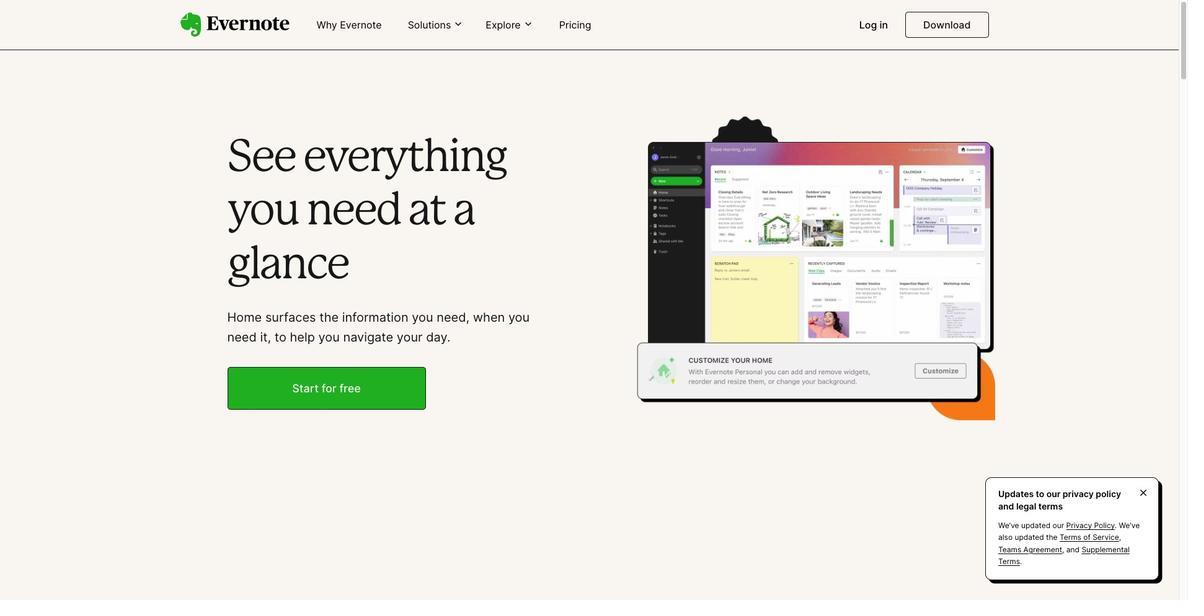 Task type: locate. For each thing, give the bounding box(es) containing it.
and inside updates to our privacy policy and legal terms
[[999, 501, 1014, 511]]

terms down teams
[[999, 557, 1020, 566]]

you down see
[[227, 191, 298, 233]]

our up "terms"
[[1047, 489, 1061, 499]]

updated inside . we've also updated the
[[1015, 533, 1044, 542]]

home surfaces the information you need, when you need it, to help you navigate your day.
[[227, 310, 530, 345]]

and down updates
[[999, 501, 1014, 511]]

, down . we've also updated the
[[1062, 545, 1065, 554]]

your
[[397, 330, 423, 345]]

navigate
[[343, 330, 393, 345]]

terms down 'privacy'
[[1060, 533, 1082, 542]]

supplemental terms
[[999, 545, 1130, 566]]

why
[[317, 19, 337, 31]]

1 vertical spatial need
[[227, 330, 257, 345]]

updated down legal
[[1021, 521, 1051, 530]]

privacy
[[1063, 489, 1094, 499]]

our
[[1047, 489, 1061, 499], [1053, 521, 1064, 530]]

information
[[342, 310, 409, 325]]

glance
[[227, 245, 348, 287]]

,
[[1119, 533, 1121, 542], [1062, 545, 1065, 554]]

we've up also
[[999, 521, 1019, 530]]

explore button
[[482, 18, 537, 32]]

our inside updates to our privacy policy and legal terms
[[1047, 489, 1061, 499]]

need
[[306, 191, 401, 233], [227, 330, 257, 345]]

policy
[[1094, 521, 1115, 530]]

, up supplemental
[[1119, 533, 1121, 542]]

we've inside . we've also updated the
[[1119, 521, 1140, 530]]

evernote logo image
[[180, 12, 289, 37]]

in
[[880, 19, 888, 31]]

0 horizontal spatial need
[[227, 330, 257, 345]]

pricing
[[559, 19, 591, 31]]

we've right 'policy'
[[1119, 521, 1140, 530]]

. down the teams agreement link
[[1020, 557, 1022, 566]]

1 horizontal spatial the
[[1046, 533, 1058, 542]]

our up terms of service , teams agreement , and
[[1053, 521, 1064, 530]]

the inside home surfaces the information you need, when you need it, to help you navigate your day.
[[320, 310, 339, 325]]

0 horizontal spatial and
[[999, 501, 1014, 511]]

we've updated our privacy policy
[[999, 521, 1115, 530]]

1 vertical spatial ,
[[1062, 545, 1065, 554]]

need inside see everything you need at a glance
[[306, 191, 401, 233]]

1 vertical spatial and
[[1067, 545, 1080, 554]]

legal
[[1016, 501, 1037, 511]]

download link
[[906, 12, 989, 38]]

you up your
[[412, 310, 433, 325]]

.
[[1115, 521, 1117, 530], [1020, 557, 1022, 566]]

1 horizontal spatial we've
[[1119, 521, 1140, 530]]

updated
[[1021, 521, 1051, 530], [1015, 533, 1044, 542]]

you right help
[[318, 330, 340, 345]]

you right when
[[509, 310, 530, 325]]

1 horizontal spatial to
[[1036, 489, 1045, 499]]

you
[[227, 191, 298, 233], [412, 310, 433, 325], [509, 310, 530, 325], [318, 330, 340, 345]]

privacy policy link
[[1066, 521, 1115, 530]]

0 horizontal spatial .
[[1020, 557, 1022, 566]]

terms
[[1060, 533, 1082, 542], [999, 557, 1020, 566]]

also
[[999, 533, 1013, 542]]

privacy
[[1066, 521, 1092, 530]]

. for . we've also updated the
[[1115, 521, 1117, 530]]

when
[[473, 310, 505, 325]]

see everything you need at a glance
[[227, 138, 506, 287]]

0 vertical spatial .
[[1115, 521, 1117, 530]]

0 vertical spatial our
[[1047, 489, 1061, 499]]

1 horizontal spatial .
[[1115, 521, 1117, 530]]

agreement
[[1024, 545, 1062, 554]]

0 vertical spatial and
[[999, 501, 1014, 511]]

0 vertical spatial need
[[306, 191, 401, 233]]

. inside . we've also updated the
[[1115, 521, 1117, 530]]

we've
[[999, 521, 1019, 530], [1119, 521, 1140, 530]]

updated up the teams agreement link
[[1015, 533, 1044, 542]]

0 vertical spatial updated
[[1021, 521, 1051, 530]]

0 vertical spatial the
[[320, 310, 339, 325]]

updates
[[999, 489, 1034, 499]]

. up service
[[1115, 521, 1117, 530]]

the
[[320, 310, 339, 325], [1046, 533, 1058, 542]]

supplemental terms link
[[999, 545, 1130, 566]]

log
[[859, 19, 877, 31]]

the down we've updated our privacy policy
[[1046, 533, 1058, 542]]

0 horizontal spatial we've
[[999, 521, 1019, 530]]

terms of service link
[[1060, 533, 1119, 542]]

0 vertical spatial to
[[275, 330, 286, 345]]

why evernote
[[317, 19, 382, 31]]

1 horizontal spatial need
[[306, 191, 401, 233]]

0 vertical spatial terms
[[1060, 533, 1082, 542]]

1 vertical spatial terms
[[999, 557, 1020, 566]]

1 horizontal spatial terms
[[1060, 533, 1082, 542]]

and down . we've also updated the
[[1067, 545, 1080, 554]]

to
[[275, 330, 286, 345], [1036, 489, 1045, 499]]

1 horizontal spatial ,
[[1119, 533, 1121, 542]]

1 vertical spatial the
[[1046, 533, 1058, 542]]

1 vertical spatial to
[[1036, 489, 1045, 499]]

pricing link
[[552, 14, 599, 37]]

1 vertical spatial our
[[1053, 521, 1064, 530]]

1 vertical spatial .
[[1020, 557, 1022, 566]]

to right it,
[[275, 330, 286, 345]]

0 horizontal spatial to
[[275, 330, 286, 345]]

for
[[322, 382, 337, 395]]

evernote
[[340, 19, 382, 31]]

0 horizontal spatial the
[[320, 310, 339, 325]]

0 vertical spatial ,
[[1119, 533, 1121, 542]]

and
[[999, 501, 1014, 511], [1067, 545, 1080, 554]]

1 vertical spatial updated
[[1015, 533, 1044, 542]]

why evernote link
[[309, 14, 389, 37]]

download
[[924, 19, 971, 31]]

updates to our privacy policy and legal terms
[[999, 489, 1121, 511]]

solutions
[[408, 18, 451, 31]]

day.
[[426, 330, 451, 345]]

2 we've from the left
[[1119, 521, 1140, 530]]

supplemental
[[1082, 545, 1130, 554]]

to up "terms"
[[1036, 489, 1045, 499]]

help
[[290, 330, 315, 345]]

0 horizontal spatial terms
[[999, 557, 1020, 566]]

1 horizontal spatial and
[[1067, 545, 1080, 554]]

need inside home surfaces the information you need, when you need it, to help you navigate your day.
[[227, 330, 257, 345]]

solutions button
[[404, 18, 467, 32]]

the right surfaces
[[320, 310, 339, 325]]



Task type: describe. For each thing, give the bounding box(es) containing it.
terms of service , teams agreement , and
[[999, 533, 1121, 554]]

. for .
[[1020, 557, 1022, 566]]

policy
[[1096, 489, 1121, 499]]

log in
[[859, 19, 888, 31]]

terms inside terms of service , teams agreement , and
[[1060, 533, 1082, 542]]

1 we've from the left
[[999, 521, 1019, 530]]

see
[[227, 138, 295, 180]]

everything
[[303, 138, 506, 180]]

the inside . we've also updated the
[[1046, 533, 1058, 542]]

0 horizontal spatial ,
[[1062, 545, 1065, 554]]

and inside terms of service , teams agreement , and
[[1067, 545, 1080, 554]]

need,
[[437, 310, 470, 325]]

log in link
[[852, 14, 896, 37]]

terms inside the supplemental terms
[[999, 557, 1020, 566]]

home screen image
[[632, 109, 999, 433]]

at
[[408, 191, 446, 233]]

a
[[453, 191, 474, 233]]

explore
[[486, 18, 521, 31]]

of
[[1084, 533, 1091, 542]]

surfaces
[[265, 310, 316, 325]]

start for free link
[[227, 367, 426, 410]]

you inside see everything you need at a glance
[[227, 191, 298, 233]]

it,
[[260, 330, 271, 345]]

service
[[1093, 533, 1119, 542]]

free
[[340, 382, 361, 395]]

to inside updates to our privacy policy and legal terms
[[1036, 489, 1045, 499]]

our for privacy
[[1047, 489, 1061, 499]]

terms
[[1039, 501, 1063, 511]]

start for free
[[292, 382, 361, 395]]

start
[[292, 382, 319, 395]]

home
[[227, 310, 262, 325]]

teams agreement link
[[999, 545, 1062, 554]]

our for privacy
[[1053, 521, 1064, 530]]

. we've also updated the
[[999, 521, 1140, 542]]

teams
[[999, 545, 1022, 554]]

to inside home surfaces the information you need, when you need it, to help you navigate your day.
[[275, 330, 286, 345]]



Task type: vqa. For each thing, say whether or not it's contained in the screenshot.
the left Clipper
no



